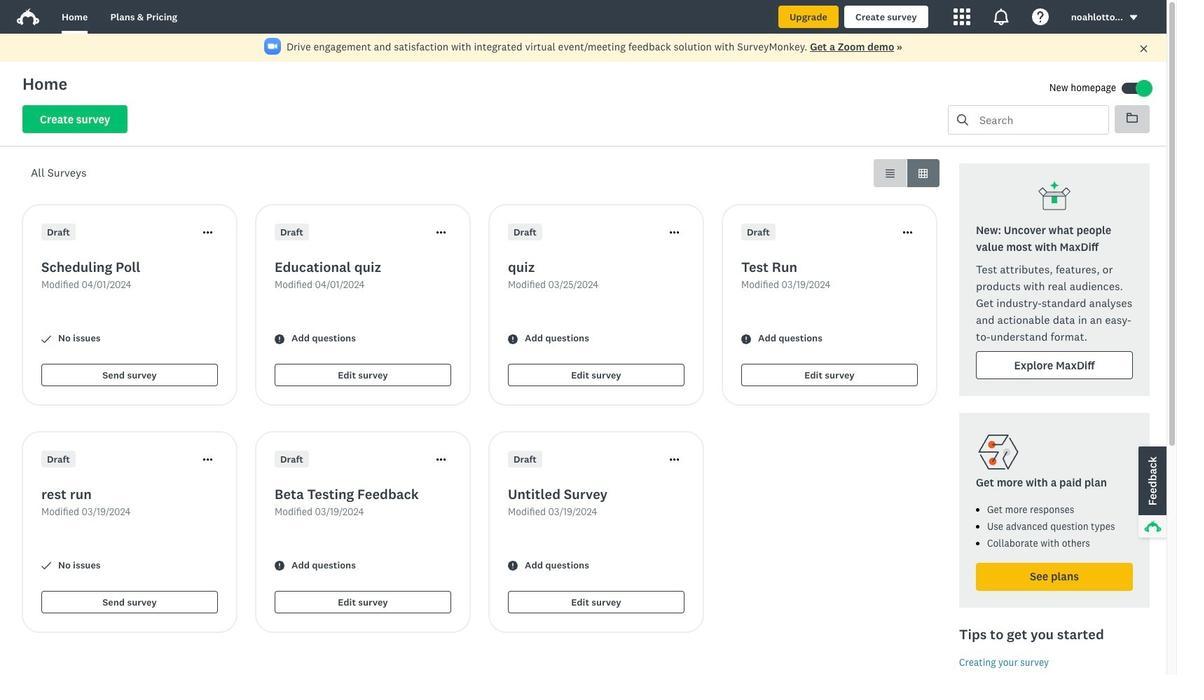Task type: vqa. For each thing, say whether or not it's contained in the screenshot.
Response count icon
no



Task type: describe. For each thing, give the bounding box(es) containing it.
search image
[[958, 114, 969, 125]]

search image
[[958, 114, 969, 125]]

help icon image
[[1032, 8, 1049, 25]]

Search text field
[[969, 106, 1109, 134]]

1 folders image from the top
[[1127, 112, 1139, 123]]



Task type: locate. For each thing, give the bounding box(es) containing it.
2 folders image from the top
[[1127, 113, 1139, 123]]

products icon image
[[954, 8, 971, 25], [954, 8, 971, 25]]

0 vertical spatial warning image
[[508, 334, 518, 344]]

group
[[874, 159, 940, 187]]

no issues image
[[41, 561, 51, 571]]

2 warning image from the top
[[508, 561, 518, 571]]

brand logo image
[[17, 6, 39, 28], [17, 8, 39, 25]]

response based pricing icon image
[[977, 430, 1021, 475]]

x image
[[1140, 44, 1149, 53]]

2 brand logo image from the top
[[17, 8, 39, 25]]

no issues image
[[41, 334, 51, 344]]

1 warning image from the top
[[508, 334, 518, 344]]

warning image
[[275, 334, 285, 344], [742, 334, 752, 344], [275, 561, 285, 571]]

dropdown arrow icon image
[[1129, 13, 1139, 23], [1131, 15, 1138, 20]]

1 vertical spatial warning image
[[508, 561, 518, 571]]

1 brand logo image from the top
[[17, 6, 39, 28]]

max diff icon image
[[1038, 180, 1072, 214]]

notification center icon image
[[993, 8, 1010, 25]]

warning image
[[508, 334, 518, 344], [508, 561, 518, 571]]

folders image
[[1127, 112, 1139, 123], [1127, 113, 1139, 123]]



